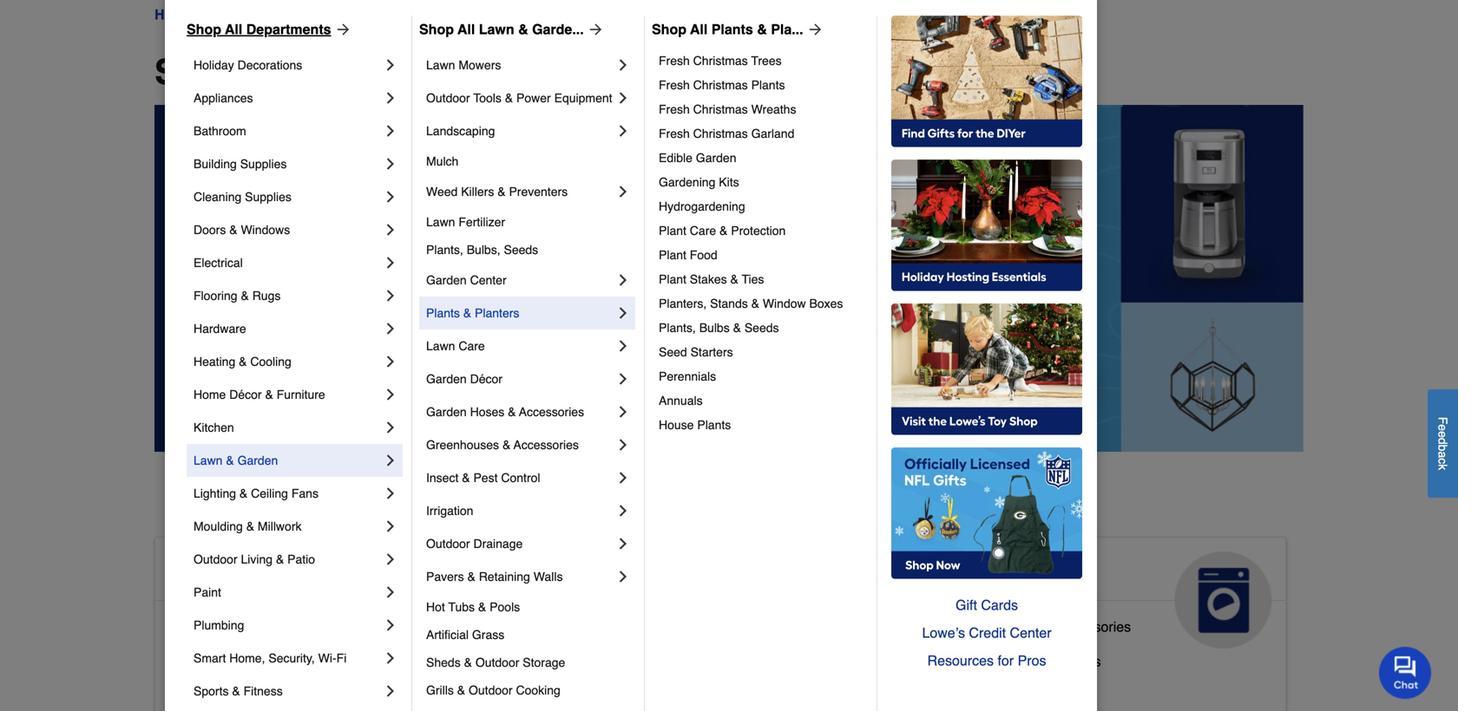 Task type: describe. For each thing, give the bounding box(es) containing it.
smart home, security, wi-fi link
[[194, 642, 382, 675]]

beds,
[[581, 682, 616, 698]]

lawn up the mowers
[[479, 21, 515, 37]]

chevron right image for paint
[[382, 584, 399, 602]]

hardware link
[[194, 313, 382, 346]]

chevron right image for pavers & retaining walls
[[615, 569, 632, 586]]

doors & windows link
[[194, 214, 382, 247]]

lawn fertilizer
[[426, 215, 505, 229]]

plants, for plants, bulbs & seeds
[[659, 321, 696, 335]]

holiday decorations
[[194, 58, 302, 72]]

shop for shop all plants & pla...
[[652, 21, 687, 37]]

hot
[[426, 601, 445, 615]]

seeds inside plants, bulbs & seeds link
[[745, 321, 779, 335]]

holiday hosting essentials. image
[[892, 160, 1083, 292]]

plant care & protection link
[[659, 219, 865, 243]]

chevron right image for weed killers & preventers
[[615, 183, 632, 201]]

greenhouses & accessories
[[426, 438, 579, 452]]

annuals
[[659, 394, 703, 408]]

lawn mowers
[[426, 58, 501, 72]]

pavers & retaining walls link
[[426, 561, 615, 594]]

pla...
[[771, 21, 804, 37]]

security,
[[269, 652, 315, 666]]

plants down trees
[[751, 78, 785, 92]]

hydrogardening
[[659, 200, 745, 214]]

1 vertical spatial appliances
[[943, 559, 1073, 587]]

pavers
[[426, 570, 464, 584]]

lawn care link
[[426, 330, 615, 363]]

home décor & furniture link
[[194, 379, 382, 412]]

cleaning supplies link
[[194, 181, 382, 214]]

outdoor living & patio
[[194, 553, 315, 567]]

shop all departments
[[187, 21, 331, 37]]

planters, stands & window boxes link
[[659, 292, 865, 316]]

seed starters
[[659, 346, 733, 359]]

chevron right image for outdoor tools & power equipment
[[615, 89, 632, 107]]

edible
[[659, 151, 693, 165]]

plumbing link
[[194, 609, 382, 642]]

christmas for plants
[[693, 78, 748, 92]]

outdoor for outdoor tools & power equipment
[[426, 91, 470, 105]]

f e e d b a c k
[[1436, 417, 1450, 471]]

departments for shop
[[246, 21, 331, 37]]

appliances image
[[1175, 552, 1273, 649]]

arrow right image for shop all departments
[[331, 21, 352, 38]]

departments for shop
[[304, 52, 516, 92]]

plants, bulbs, seeds
[[426, 243, 538, 257]]

chevron right image for appliances
[[382, 89, 399, 107]]

animal & pet care image
[[788, 552, 886, 649]]

food
[[690, 248, 718, 262]]

chevron right image for cleaning supplies
[[382, 188, 399, 206]]

edible garden link
[[659, 146, 865, 170]]

& inside planters, stands & window boxes link
[[752, 297, 760, 311]]

all for plants
[[690, 21, 708, 37]]

care inside animal & pet care
[[556, 587, 610, 615]]

home inside "link"
[[289, 689, 326, 705]]

lawn & garden link
[[194, 445, 382, 478]]

& inside the plant care & protection link
[[720, 224, 728, 238]]

& inside moulding & millwork link
[[246, 520, 254, 534]]

chevron right image for irrigation
[[615, 503, 632, 520]]

0 vertical spatial center
[[470, 273, 507, 287]]

walls
[[534, 570, 563, 584]]

1 vertical spatial accessories
[[514, 438, 579, 452]]

care for plant
[[690, 224, 716, 238]]

& inside shop all plants & pla... "link"
[[757, 21, 767, 37]]

lawn fertilizer link
[[426, 208, 632, 236]]

beverage & wine chillers link
[[943, 650, 1101, 685]]

& inside lawn & garden link
[[226, 454, 234, 468]]

shop for shop all lawn & garde...
[[419, 21, 454, 37]]

shop all plants & pla... link
[[652, 19, 824, 40]]

insect
[[426, 471, 459, 485]]

pet inside pet beds, houses, & furniture link
[[556, 682, 577, 698]]

accessible for accessible bedroom
[[169, 654, 236, 670]]

accessible home link
[[155, 538, 513, 649]]

fresh christmas plants
[[659, 78, 785, 92]]

all down shop all departments link
[[250, 52, 294, 92]]

hardware
[[194, 322, 246, 336]]

accessible entry & home
[[169, 689, 326, 705]]

building supplies
[[194, 157, 287, 171]]

chevron right image for heating & cooling
[[382, 353, 399, 371]]

hot tubs & pools link
[[426, 594, 632, 622]]

chevron right image for plumbing
[[382, 617, 399, 635]]

& inside hot tubs & pools link
[[478, 601, 486, 615]]

& inside the outdoor living & patio link
[[276, 553, 284, 567]]

grills
[[426, 684, 454, 698]]

& inside plant stakes & ties link
[[731, 273, 739, 287]]

plant food link
[[659, 243, 865, 267]]

stakes
[[690, 273, 727, 287]]

garden down fresh christmas garland
[[696, 151, 737, 165]]

perennials link
[[659, 365, 865, 389]]

insect & pest control
[[426, 471, 540, 485]]

plant for plant stakes & ties
[[659, 273, 687, 287]]

plant stakes & ties link
[[659, 267, 865, 292]]

control
[[501, 471, 540, 485]]

1 vertical spatial appliances link
[[929, 538, 1286, 649]]

boxes
[[810, 297, 843, 311]]

& inside home décor & furniture link
[[265, 388, 273, 402]]

plants, bulbs & seeds link
[[659, 316, 865, 340]]

appliance parts & accessories link
[[943, 615, 1131, 650]]

hydrogardening link
[[659, 194, 865, 219]]

departments link
[[208, 4, 288, 25]]

pavers & retaining walls
[[426, 570, 563, 584]]

preventers
[[509, 185, 568, 199]]

wreaths
[[751, 102, 797, 116]]

& inside pavers & retaining walls link
[[467, 570, 476, 584]]

fresh christmas trees link
[[659, 49, 865, 73]]

plants right the house
[[697, 418, 731, 432]]

décor for lawn
[[470, 372, 503, 386]]

resources for pros link
[[892, 648, 1083, 675]]

electrical
[[194, 256, 243, 270]]

supplies for building supplies
[[240, 157, 287, 171]]

livestock supplies link
[[556, 643, 671, 678]]

& inside pet beds, houses, & furniture link
[[675, 682, 684, 698]]

lowe's credit center
[[922, 626, 1052, 642]]

fresh for fresh christmas plants
[[659, 78, 690, 92]]

fresh for fresh christmas trees
[[659, 54, 690, 68]]

chevron right image for electrical
[[382, 254, 399, 272]]

chevron right image for kitchen
[[382, 419, 399, 437]]

all for lawn
[[458, 21, 475, 37]]

plants inside "link"
[[712, 21, 753, 37]]

sheds & outdoor storage link
[[426, 649, 632, 677]]

garde...
[[532, 21, 584, 37]]

starters
[[691, 346, 733, 359]]

storage
[[523, 656, 565, 670]]

& inside weed killers & preventers link
[[498, 185, 506, 199]]

resources for pros
[[928, 653, 1047, 669]]

fresh christmas garland link
[[659, 122, 865, 146]]

chevron right image for garden center
[[615, 272, 632, 289]]

wine
[[1019, 654, 1051, 670]]

killers
[[461, 185, 494, 199]]

fans
[[292, 487, 319, 501]]

& inside lighting & ceiling fans 'link'
[[240, 487, 248, 501]]

shop for shop all departments
[[187, 21, 221, 37]]

shop all lawn & garde... link
[[419, 19, 605, 40]]

fresh for fresh christmas garland
[[659, 127, 690, 141]]

chevron right image for flooring & rugs
[[382, 287, 399, 305]]

0 horizontal spatial appliances link
[[194, 82, 382, 115]]

& inside accessible entry & home "link"
[[276, 689, 285, 705]]

pet beds, houses, & furniture link
[[556, 678, 744, 712]]

enjoy savings year-round. no matter what you're shopping for, find what you need at a great price. image
[[155, 105, 1304, 452]]

weed
[[426, 185, 458, 199]]

garden décor
[[426, 372, 503, 386]]

décor for departments
[[229, 388, 262, 402]]

bulbs,
[[467, 243, 501, 257]]

chevron right image for lawn care
[[615, 338, 632, 355]]

chevron right image for garden décor
[[615, 371, 632, 388]]

stands
[[710, 297, 748, 311]]

doors
[[194, 223, 226, 237]]

chevron right image for garden hoses & accessories
[[615, 404, 632, 421]]

chevron right image for doors & windows
[[382, 221, 399, 239]]

heating
[[194, 355, 236, 369]]

plants, for plants, bulbs, seeds
[[426, 243, 463, 257]]

chevron right image for hardware
[[382, 320, 399, 338]]

1 vertical spatial center
[[1010, 626, 1052, 642]]

& inside appliance parts & accessories link
[[1044, 619, 1053, 635]]

drainage
[[474, 537, 523, 551]]

garden for garden center
[[426, 273, 467, 287]]

chevron right image for moulding & millwork
[[382, 518, 399, 536]]

shop all departments
[[155, 52, 516, 92]]

window
[[763, 297, 806, 311]]

chevron right image for sports & fitness
[[382, 683, 399, 701]]

& inside animal & pet care
[[644, 559, 662, 587]]

beverage & wine chillers
[[943, 654, 1101, 670]]

chevron right image for plants & planters
[[615, 305, 632, 322]]

irrigation link
[[426, 495, 615, 528]]

& inside plants, bulbs & seeds link
[[733, 321, 741, 335]]

c
[[1436, 459, 1450, 465]]



Task type: vqa. For each thing, say whether or not it's contained in the screenshot.
Pet Beds, Houses, & Furniture
yes



Task type: locate. For each thing, give the bounding box(es) containing it.
greenhouses
[[426, 438, 499, 452]]

& left planters
[[463, 306, 472, 320]]

0 horizontal spatial pet
[[556, 682, 577, 698]]

smart
[[194, 652, 226, 666]]

& right tubs at left
[[478, 601, 486, 615]]

plant care & protection
[[659, 224, 786, 238]]

lawn for lawn mowers
[[426, 58, 455, 72]]

shop up lawn mowers
[[419, 21, 454, 37]]

2 horizontal spatial care
[[690, 224, 716, 238]]

resources
[[928, 653, 994, 669]]

& left ceiling at left bottom
[[240, 487, 248, 501]]

1 horizontal spatial appliances link
[[929, 538, 1286, 649]]

& down garden hoses & accessories
[[503, 438, 511, 452]]

gift cards
[[956, 598, 1018, 614]]

& right tools
[[505, 91, 513, 105]]

living
[[241, 553, 273, 567]]

hot tubs & pools
[[426, 601, 520, 615]]

bathroom up the smart home, security, wi-fi
[[240, 619, 300, 635]]

& inside shop all lawn & garde... link
[[518, 21, 528, 37]]

0 vertical spatial care
[[690, 224, 716, 238]]

0 vertical spatial appliances link
[[194, 82, 382, 115]]

accessories for garden hoses & accessories
[[519, 405, 584, 419]]

0 vertical spatial bathroom
[[194, 124, 246, 138]]

1 vertical spatial pet
[[556, 682, 577, 698]]

accessible for accessible home
[[169, 559, 296, 587]]

& inside doors & windows link
[[229, 223, 238, 237]]

bathroom up building
[[194, 124, 246, 138]]

trees
[[751, 54, 782, 68]]

1 plant from the top
[[659, 224, 687, 238]]

& left 'millwork'
[[246, 520, 254, 534]]

cards
[[981, 598, 1018, 614]]

accessories up chillers
[[1057, 619, 1131, 635]]

garden up lighting & ceiling fans
[[238, 454, 278, 468]]

0 horizontal spatial appliances
[[194, 91, 253, 105]]

1 shop from the left
[[187, 21, 221, 37]]

1 horizontal spatial appliances
[[943, 559, 1073, 587]]

all for departments
[[225, 21, 242, 37]]

e up d
[[1436, 425, 1450, 432]]

care down the walls
[[556, 587, 610, 615]]

seeds down lawn fertilizer link
[[504, 243, 538, 257]]

1 horizontal spatial shop
[[419, 21, 454, 37]]

2 fresh from the top
[[659, 78, 690, 92]]

shop up 'fresh christmas trees'
[[652, 21, 687, 37]]

chevron right image for lawn mowers
[[615, 56, 632, 74]]

plant
[[659, 224, 687, 238], [659, 248, 687, 262], [659, 273, 687, 287]]

0 vertical spatial décor
[[470, 372, 503, 386]]

appliances link
[[194, 82, 382, 115], [929, 538, 1286, 649]]

lawn for lawn care
[[426, 339, 455, 353]]

moulding
[[194, 520, 243, 534]]

furniture right houses,
[[688, 682, 744, 698]]

departments up holiday decorations
[[208, 7, 288, 23]]

1 vertical spatial bathroom
[[240, 619, 300, 635]]

1 fresh from the top
[[659, 54, 690, 68]]

seed
[[659, 346, 687, 359]]

1 horizontal spatial center
[[1010, 626, 1052, 642]]

fresh christmas wreaths link
[[659, 97, 865, 122]]

seeds down planters, stands & window boxes link
[[745, 321, 779, 335]]

lawn for lawn fertilizer
[[426, 215, 455, 229]]

weed killers & preventers link
[[426, 175, 615, 208]]

& down cooling
[[265, 388, 273, 402]]

building
[[194, 157, 237, 171]]

1 e from the top
[[1436, 425, 1450, 432]]

2 vertical spatial plant
[[659, 273, 687, 287]]

supplies for livestock supplies
[[618, 647, 671, 663]]

accessible home image
[[402, 552, 499, 649]]

0 vertical spatial plants,
[[426, 243, 463, 257]]

1 accessible from the top
[[169, 559, 296, 587]]

& left rugs
[[241, 289, 249, 303]]

arrow right image inside shop all departments link
[[331, 21, 352, 38]]

hoses
[[470, 405, 505, 419]]

christmas for trees
[[693, 54, 748, 68]]

shop inside shop all departments link
[[187, 21, 221, 37]]

0 vertical spatial supplies
[[240, 157, 287, 171]]

shop inside shop all plants & pla... "link"
[[652, 21, 687, 37]]

appliance parts & accessories
[[943, 619, 1131, 635]]

4 christmas from the top
[[693, 127, 748, 141]]

& inside insect & pest control link
[[462, 471, 470, 485]]

seeds inside plants, bulbs, seeds link
[[504, 243, 538, 257]]

departments up landscaping
[[304, 52, 516, 92]]

plants, up seed
[[659, 321, 696, 335]]

arrow right image
[[331, 21, 352, 38], [584, 21, 605, 38]]

&
[[518, 21, 528, 37], [757, 21, 767, 37], [505, 91, 513, 105], [498, 185, 506, 199], [229, 223, 238, 237], [720, 224, 728, 238], [731, 273, 739, 287], [241, 289, 249, 303], [752, 297, 760, 311], [463, 306, 472, 320], [733, 321, 741, 335], [239, 355, 247, 369], [265, 388, 273, 402], [508, 405, 516, 419], [503, 438, 511, 452], [226, 454, 234, 468], [462, 471, 470, 485], [240, 487, 248, 501], [246, 520, 254, 534], [276, 553, 284, 567], [644, 559, 662, 587], [467, 570, 476, 584], [478, 601, 486, 615], [1044, 619, 1053, 635], [1006, 654, 1016, 670], [464, 656, 472, 670], [675, 682, 684, 698], [457, 684, 465, 698], [232, 685, 240, 699], [276, 689, 285, 705]]

officially licensed n f l gifts. shop now. image
[[892, 448, 1083, 580]]

planters
[[475, 306, 520, 320]]

garden up plants & planters on the left top
[[426, 273, 467, 287]]

accessible down 'smart'
[[169, 689, 236, 705]]

houses,
[[620, 682, 671, 698]]

planters, stands & window boxes
[[659, 297, 843, 311]]

& inside 'flooring & rugs' link
[[241, 289, 249, 303]]

outdoor up grills & outdoor cooking
[[476, 656, 520, 670]]

find gifts for the diyer. image
[[892, 16, 1083, 148]]

& inside plants & planters link
[[463, 306, 472, 320]]

chevron right image for outdoor drainage
[[615, 536, 632, 553]]

pet beds, houses, & furniture
[[556, 682, 744, 698]]

pools
[[490, 601, 520, 615]]

chevron right image for building supplies
[[382, 155, 399, 173]]

0 vertical spatial furniture
[[277, 388, 325, 402]]

moulding & millwork
[[194, 520, 302, 534]]

care inside "link"
[[459, 339, 485, 353]]

& right the grills
[[457, 684, 465, 698]]

plant up plant food
[[659, 224, 687, 238]]

1 horizontal spatial seeds
[[745, 321, 779, 335]]

all up lawn mowers
[[458, 21, 475, 37]]

appliances up cards
[[943, 559, 1073, 587]]

christmas down 'fresh christmas trees'
[[693, 78, 748, 92]]

0 vertical spatial appliances
[[194, 91, 253, 105]]

accessible bathroom link
[[169, 615, 300, 650]]

holiday
[[194, 58, 234, 72]]

outdoor inside 'link'
[[426, 537, 470, 551]]

gardening kits
[[659, 175, 739, 189]]

garden down lawn care at the top left of page
[[426, 372, 467, 386]]

1 horizontal spatial furniture
[[688, 682, 744, 698]]

outdoor drainage
[[426, 537, 523, 551]]

1 horizontal spatial plants,
[[659, 321, 696, 335]]

1 horizontal spatial pet
[[668, 559, 706, 587]]

0 vertical spatial accessories
[[519, 405, 584, 419]]

care for lawn
[[459, 339, 485, 353]]

1 vertical spatial care
[[459, 339, 485, 353]]

2 arrow right image from the left
[[584, 21, 605, 38]]

artificial grass link
[[426, 622, 632, 649]]

3 christmas from the top
[[693, 102, 748, 116]]

& left ties
[[731, 273, 739, 287]]

3 shop from the left
[[652, 21, 687, 37]]

artificial
[[426, 629, 469, 642]]

gift cards link
[[892, 592, 1083, 620]]

christmas for garland
[[693, 127, 748, 141]]

0 horizontal spatial shop
[[187, 21, 221, 37]]

chevron right image for greenhouses & accessories
[[615, 437, 632, 454]]

appliance
[[943, 619, 1004, 635]]

0 vertical spatial plant
[[659, 224, 687, 238]]

4 accessible from the top
[[169, 689, 236, 705]]

2 horizontal spatial shop
[[652, 21, 687, 37]]

lawn for lawn & garden
[[194, 454, 223, 468]]

1 vertical spatial décor
[[229, 388, 262, 402]]

& right the killers
[[498, 185, 506, 199]]

supplies up houses,
[[618, 647, 671, 663]]

home
[[155, 7, 193, 23], [194, 388, 226, 402], [303, 559, 371, 587], [289, 689, 326, 705]]

outdoor down sheds & outdoor storage
[[469, 684, 513, 698]]

shop all lawn & garde...
[[419, 21, 584, 37]]

appliances down holiday
[[194, 91, 253, 105]]

cooking
[[516, 684, 561, 698]]

0 vertical spatial pet
[[668, 559, 706, 587]]

animal & pet care link
[[542, 538, 900, 649]]

all inside "link"
[[690, 21, 708, 37]]

2 vertical spatial supplies
[[618, 647, 671, 663]]

0 horizontal spatial plants,
[[426, 243, 463, 257]]

& right 'sheds' on the left of page
[[464, 656, 472, 670]]

supplies for cleaning supplies
[[245, 190, 292, 204]]

2 plant from the top
[[659, 248, 687, 262]]

1 vertical spatial furniture
[[688, 682, 744, 698]]

moulding & millwork link
[[194, 510, 382, 543]]

mowers
[[459, 58, 501, 72]]

3 plant from the top
[[659, 273, 687, 287]]

departments up holiday decorations 'link'
[[246, 21, 331, 37]]

irrigation
[[426, 504, 474, 518]]

3 accessible from the top
[[169, 654, 236, 670]]

& left pla...
[[757, 21, 767, 37]]

furniture inside home décor & furniture link
[[277, 388, 325, 402]]

outdoor up landscaping
[[426, 91, 470, 105]]

for
[[998, 653, 1014, 669]]

0 horizontal spatial care
[[459, 339, 485, 353]]

accessible up sports
[[169, 654, 236, 670]]

accessories up control
[[514, 438, 579, 452]]

& inside "outdoor tools & power equipment" link
[[505, 91, 513, 105]]

plant left the food
[[659, 248, 687, 262]]

care up the food
[[690, 224, 716, 238]]

& inside grills & outdoor cooking link
[[457, 684, 465, 698]]

1 horizontal spatial décor
[[470, 372, 503, 386]]

0 vertical spatial seeds
[[504, 243, 538, 257]]

2 vertical spatial accessories
[[1057, 619, 1131, 635]]

1 vertical spatial seeds
[[745, 321, 779, 335]]

landscaping link
[[426, 115, 615, 148]]

1 horizontal spatial arrow right image
[[584, 21, 605, 38]]

accessible down moulding
[[169, 559, 296, 587]]

plants up 'fresh christmas trees'
[[712, 21, 753, 37]]

2 vertical spatial care
[[556, 587, 610, 615]]

k
[[1436, 465, 1450, 471]]

tubs
[[448, 601, 475, 615]]

all up 'fresh christmas trees'
[[690, 21, 708, 37]]

& right the parts
[[1044, 619, 1053, 635]]

arrow right image
[[804, 21, 824, 38]]

fresh
[[659, 54, 690, 68], [659, 78, 690, 92], [659, 102, 690, 116], [659, 127, 690, 141]]

& left pest
[[462, 471, 470, 485]]

accessible
[[169, 559, 296, 587], [169, 619, 236, 635], [169, 654, 236, 670], [169, 689, 236, 705]]

outdoor tools & power equipment link
[[426, 82, 615, 115]]

furniture inside pet beds, houses, & furniture link
[[688, 682, 744, 698]]

christmas for wreaths
[[693, 102, 748, 116]]

shop inside shop all lawn & garde... link
[[419, 21, 454, 37]]

heating & cooling
[[194, 355, 292, 369]]

mulch link
[[426, 148, 632, 175]]

arrow right image up shop all departments
[[331, 21, 352, 38]]

plant for plant care & protection
[[659, 224, 687, 238]]

fresh christmas garland
[[659, 127, 795, 141]]

sheds
[[426, 656, 461, 670]]

outdoor down moulding
[[194, 553, 238, 567]]

& left garde... at the left
[[518, 21, 528, 37]]

4 fresh from the top
[[659, 127, 690, 141]]

lawn down 'kitchen'
[[194, 454, 223, 468]]

plant up "planters," at the top
[[659, 273, 687, 287]]

lawn left the mowers
[[426, 58, 455, 72]]

visit the lowe's toy shop. image
[[892, 304, 1083, 436]]

furniture
[[277, 388, 325, 402], [688, 682, 744, 698]]

& inside "greenhouses & accessories" link
[[503, 438, 511, 452]]

& inside garden hoses & accessories link
[[508, 405, 516, 419]]

center down bulbs,
[[470, 273, 507, 287]]

all up holiday decorations
[[225, 21, 242, 37]]

grass
[[472, 629, 505, 642]]

shop all plants & pla...
[[652, 21, 804, 37]]

arrow right image up 'equipment'
[[584, 21, 605, 38]]

plant for plant food
[[659, 248, 687, 262]]

chevron right image for bathroom
[[382, 122, 399, 140]]

d
[[1436, 438, 1450, 445]]

appliances link down decorations
[[194, 82, 382, 115]]

2 shop from the left
[[419, 21, 454, 37]]

1 vertical spatial plants,
[[659, 321, 696, 335]]

& left cooling
[[239, 355, 247, 369]]

lawn down weed
[[426, 215, 455, 229]]

supplies up cleaning supplies
[[240, 157, 287, 171]]

0 horizontal spatial arrow right image
[[331, 21, 352, 38]]

annuals link
[[659, 389, 865, 413]]

accessible inside "link"
[[169, 689, 236, 705]]

& left patio
[[276, 553, 284, 567]]

outdoor for outdoor drainage
[[426, 537, 470, 551]]

chevron right image for lawn & garden
[[382, 452, 399, 470]]

& right houses,
[[675, 682, 684, 698]]

house plants link
[[659, 413, 865, 438]]

home décor & furniture
[[194, 388, 325, 402]]

christmas up fresh christmas plants
[[693, 54, 748, 68]]

departments inside shop all departments link
[[246, 21, 331, 37]]

care down plants & planters on the left top
[[459, 339, 485, 353]]

& right pavers on the bottom
[[467, 570, 476, 584]]

christmas down fresh christmas wreaths
[[693, 127, 748, 141]]

equipment
[[554, 91, 613, 105]]

plants, down the lawn fertilizer
[[426, 243, 463, 257]]

lawn up garden décor
[[426, 339, 455, 353]]

care
[[690, 224, 716, 238], [459, 339, 485, 353], [556, 587, 610, 615]]

garden up the greenhouses
[[426, 405, 467, 419]]

2 christmas from the top
[[693, 78, 748, 92]]

christmas down fresh christmas plants
[[693, 102, 748, 116]]

garden for garden hoses & accessories
[[426, 405, 467, 419]]

e up b
[[1436, 432, 1450, 438]]

1 arrow right image from the left
[[331, 21, 352, 38]]

shop
[[155, 52, 241, 92]]

parts
[[1008, 619, 1040, 635]]

chevron right image
[[382, 56, 399, 74], [615, 56, 632, 74], [382, 89, 399, 107], [382, 122, 399, 140], [615, 122, 632, 140], [382, 155, 399, 173], [382, 188, 399, 206], [382, 221, 399, 239], [382, 254, 399, 272], [615, 272, 632, 289], [382, 287, 399, 305], [382, 320, 399, 338], [615, 338, 632, 355], [615, 371, 632, 388], [382, 419, 399, 437], [615, 437, 632, 454], [382, 452, 399, 470], [615, 503, 632, 520], [382, 551, 399, 569], [615, 569, 632, 586], [382, 617, 399, 635], [382, 683, 399, 701]]

chevron right image for landscaping
[[615, 122, 632, 140]]

& down accessible bedroom link
[[232, 685, 240, 699]]

& up the lighting
[[226, 454, 234, 468]]

bathroom inside the accessible bathroom link
[[240, 619, 300, 635]]

& down hydrogardening
[[720, 224, 728, 238]]

chat invite button image
[[1380, 647, 1433, 700]]

chevron right image for lighting & ceiling fans
[[382, 485, 399, 503]]

accessible for accessible entry & home
[[169, 689, 236, 705]]

garden for garden décor
[[426, 372, 467, 386]]

edible garden
[[659, 151, 737, 165]]

bedroom
[[240, 654, 296, 670]]

home link
[[155, 4, 193, 25]]

accessible for accessible bathroom
[[169, 619, 236, 635]]

accessible up 'smart'
[[169, 619, 236, 635]]

chevron right image for home décor & furniture
[[382, 386, 399, 404]]

outdoor down the irrigation
[[426, 537, 470, 551]]

garden décor link
[[426, 363, 615, 396]]

arrow right image inside shop all lawn & garde... link
[[584, 21, 605, 38]]

plants up lawn care at the top left of page
[[426, 306, 460, 320]]

appliances link up chillers
[[929, 538, 1286, 649]]

cleaning supplies
[[194, 190, 292, 204]]

lighting & ceiling fans
[[194, 487, 319, 501]]

bathroom inside bathroom link
[[194, 124, 246, 138]]

3 fresh from the top
[[659, 102, 690, 116]]

ties
[[742, 273, 764, 287]]

sheds & outdoor storage
[[426, 656, 565, 670]]

weed killers & preventers
[[426, 185, 568, 199]]

& right bulbs
[[733, 321, 741, 335]]

gift
[[956, 598, 977, 614]]

chevron right image for insect & pest control
[[615, 470, 632, 487]]

1 vertical spatial supplies
[[245, 190, 292, 204]]

& inside beverage & wine chillers link
[[1006, 654, 1016, 670]]

2 accessible from the top
[[169, 619, 236, 635]]

1 horizontal spatial care
[[556, 587, 610, 615]]

accessories up "greenhouses & accessories" link
[[519, 405, 584, 419]]

décor down heating & cooling
[[229, 388, 262, 402]]

lawn care
[[426, 339, 485, 353]]

rugs
[[252, 289, 281, 303]]

accessories for appliance parts & accessories
[[1057, 619, 1131, 635]]

& inside "sheds & outdoor storage" link
[[464, 656, 472, 670]]

garden hoses & accessories
[[426, 405, 584, 419]]

gardening kits link
[[659, 170, 865, 194]]

0 horizontal spatial décor
[[229, 388, 262, 402]]

0 horizontal spatial furniture
[[277, 388, 325, 402]]

chevron right image for smart home, security, wi-fi
[[382, 650, 399, 668]]

& inside sports & fitness link
[[232, 685, 240, 699]]

chevron right image
[[615, 89, 632, 107], [615, 183, 632, 201], [615, 305, 632, 322], [382, 353, 399, 371], [382, 386, 399, 404], [615, 404, 632, 421], [615, 470, 632, 487], [382, 485, 399, 503], [382, 518, 399, 536], [615, 536, 632, 553], [382, 584, 399, 602], [382, 650, 399, 668]]

supplies up windows
[[245, 190, 292, 204]]

accessible bathroom
[[169, 619, 300, 635]]

& right hoses
[[508, 405, 516, 419]]

& inside heating & cooling link
[[239, 355, 247, 369]]

& left pros
[[1006, 654, 1016, 670]]

& right animal at the bottom of the page
[[644, 559, 662, 587]]

fresh for fresh christmas wreaths
[[659, 102, 690, 116]]

shop up holiday
[[187, 21, 221, 37]]

arrow right image for shop all lawn & garde...
[[584, 21, 605, 38]]

2 e from the top
[[1436, 432, 1450, 438]]

pet inside animal & pet care
[[668, 559, 706, 587]]

1 christmas from the top
[[693, 54, 748, 68]]

tools
[[473, 91, 502, 105]]

0 horizontal spatial center
[[470, 273, 507, 287]]

décor up hoses
[[470, 372, 503, 386]]

1 vertical spatial plant
[[659, 248, 687, 262]]

outdoor for outdoor living & patio
[[194, 553, 238, 567]]

0 horizontal spatial seeds
[[504, 243, 538, 257]]

center up pros
[[1010, 626, 1052, 642]]

& right doors
[[229, 223, 238, 237]]

& right entry
[[276, 689, 285, 705]]

furniture down heating & cooling link
[[277, 388, 325, 402]]

lawn inside "link"
[[426, 339, 455, 353]]

accessible bedroom link
[[169, 650, 296, 685]]

& down ties
[[752, 297, 760, 311]]

chevron right image for outdoor living & patio
[[382, 551, 399, 569]]

chevron right image for holiday decorations
[[382, 56, 399, 74]]



